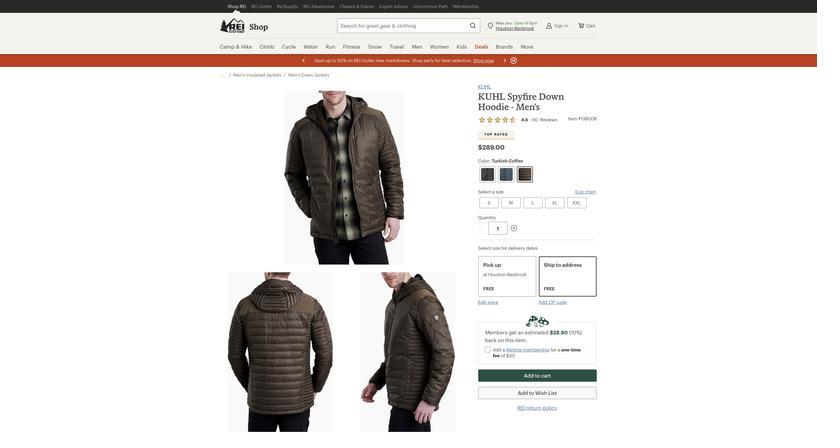Task type: describe. For each thing, give the bounding box(es) containing it.
2 vertical spatial for
[[551, 347, 557, 353]]

policy
[[543, 405, 557, 411]]

s
[[488, 200, 490, 205]]

1 jackets from the left
[[266, 72, 281, 78]]

& for camp
[[236, 43, 240, 50]]

zip
[[548, 300, 555, 305]]

brands
[[496, 43, 513, 50]]

xl button
[[545, 197, 564, 208]]

fee
[[493, 353, 500, 358]]

more button
[[517, 39, 537, 55]]

xl
[[552, 200, 557, 205]]

1 horizontal spatial for
[[501, 245, 507, 251]]

rei return policy button
[[518, 405, 557, 412]]

select for select a size
[[478, 189, 491, 195]]

of
[[501, 353, 505, 358]]

size chart button
[[575, 189, 596, 195]]

none search field inside shop banner
[[326, 18, 480, 33]]

spyfire
[[507, 91, 537, 102]]

insulated
[[246, 72, 265, 78]]

m
[[509, 200, 513, 205]]

pause banner message scrolling image
[[510, 57, 517, 64]]

sign
[[554, 23, 564, 28]]

60 reviews
[[532, 117, 557, 122]]

add to cart
[[524, 373, 551, 379]]

classes
[[340, 4, 355, 9]]

shop rei link
[[225, 0, 249, 13]]

men
[[412, 43, 422, 50]]

an
[[518, 329, 524, 336]]

select for select size for delivery dates
[[478, 245, 491, 251]]

l
[[532, 200, 534, 205]]

edit
[[478, 300, 486, 305]]

$289.00
[[478, 143, 505, 151]]

to inside promotional messages marquee
[[332, 58, 336, 63]]

run button
[[322, 39, 339, 55]]

add zip code button
[[539, 300, 567, 305]]

1 . from the left
[[220, 72, 222, 78]]

men's inside kuhl kuhl spyfire down hoodie - men's
[[516, 101, 540, 112]]

list
[[548, 390, 557, 396]]

cycle
[[282, 43, 296, 50]]

store
[[487, 300, 498, 305]]

xxl button
[[567, 197, 586, 208]]

50%
[[337, 58, 346, 63]]

get
[[509, 329, 517, 336]]

search image
[[469, 22, 477, 29]]

climb
[[260, 43, 274, 50]]

item #138008
[[568, 116, 597, 121]]

events
[[361, 4, 374, 9]]

ship
[[544, 262, 555, 268]]

3 . from the left
[[225, 72, 226, 78]]

snow
[[368, 43, 382, 50]]

you
[[505, 20, 512, 25]]

8pm
[[529, 20, 537, 25]]

new
[[376, 58, 384, 63]]

decrement quantity image
[[478, 224, 486, 232]]

save
[[314, 58, 324, 63]]

1 / from the left
[[229, 72, 231, 78]]

kuhl kuhl spyfire down hoodie - men's
[[478, 83, 564, 112]]

near you open til 8pm houston-baybrook
[[496, 20, 537, 31]]

a for select
[[492, 189, 495, 195]]

& for classes
[[356, 4, 359, 9]]

travel button
[[386, 39, 408, 55]]

kids
[[457, 43, 467, 50]]

xxl
[[573, 200, 581, 205]]

sign in
[[554, 23, 568, 28]]

up for save
[[325, 58, 331, 63]]

pick
[[483, 262, 494, 268]]

of $30
[[500, 353, 515, 358]]

rei adventures
[[303, 4, 335, 9]]

back
[[485, 337, 497, 343]]

early
[[424, 58, 434, 63]]

cart
[[586, 23, 595, 28]]

2 . from the left
[[223, 72, 224, 78]]

shop rei
[[228, 4, 246, 9]]

l button
[[523, 197, 543, 208]]

delivery
[[508, 245, 525, 251]]

shop inside shop rei link
[[228, 4, 238, 9]]

1 vertical spatial size
[[492, 245, 500, 251]]

0 vertical spatial size
[[496, 189, 504, 195]]

for inside promotional messages marquee
[[435, 58, 441, 63]]

cycle button
[[278, 39, 300, 55]]

m button
[[501, 197, 521, 208]]

to for add to cart
[[535, 373, 540, 379]]

selection.
[[452, 58, 472, 63]]

size chart
[[575, 189, 596, 195]]

open
[[514, 20, 524, 25]]

1 vertical spatial baybrook
[[507, 272, 527, 277]]

size
[[575, 189, 584, 195]]

fitness button
[[339, 39, 364, 55]]

top
[[484, 133, 493, 136]]

men button
[[408, 39, 426, 55]]

2 horizontal spatial a
[[558, 347, 560, 353]]

select size for delivery dates
[[478, 245, 538, 251]]

#138008
[[579, 116, 597, 121]]

add to wish list button
[[478, 387, 597, 399]]

add a lifetime membership for a
[[493, 347, 561, 353]]

to for ship to address
[[556, 262, 561, 268]]

up for pick
[[495, 262, 501, 268]]

reviews
[[540, 117, 557, 122]]

more
[[521, 43, 533, 50]]

rei co-op, go to rei.com home page link
[[220, 18, 244, 33]]

rei outlet
[[251, 4, 272, 9]]

in
[[565, 23, 568, 28]]

chart
[[585, 189, 596, 195]]

select a size element
[[478, 189, 597, 210]]

baybrook inside near you open til 8pm houston-baybrook
[[515, 25, 534, 31]]



Task type: locate. For each thing, give the bounding box(es) containing it.
None field
[[337, 18, 480, 33]]

to right ship
[[556, 262, 561, 268]]

top rated
[[484, 133, 508, 136]]

2 horizontal spatial men's
[[516, 101, 540, 112]]

on inside members get an estimated $28.90 (10%) back on this item.
[[498, 337, 504, 343]]

classes & events
[[340, 4, 374, 9]]

uncommon path
[[413, 4, 448, 9]]

add
[[539, 300, 547, 305], [493, 347, 501, 353], [524, 373, 534, 379], [518, 390, 528, 396]]

size up pick up
[[492, 245, 500, 251]]

& inside the classes & events link
[[356, 4, 359, 9]]

baybrook down 'til'
[[515, 25, 534, 31]]

0 horizontal spatial .
[[220, 72, 222, 78]]

& inside camp & hike "dropdown button"
[[236, 43, 240, 50]]

0 horizontal spatial up
[[325, 58, 331, 63]]

kids button
[[453, 39, 471, 55]]

1 vertical spatial kuhl
[[478, 91, 505, 102]]

rei inside "button"
[[518, 405, 525, 411]]

select
[[478, 189, 491, 195], [478, 245, 491, 251]]

shop left early
[[412, 58, 423, 63]]

-
[[511, 101, 514, 112]]

one-
[[561, 347, 571, 353]]

free
[[483, 286, 494, 291], [544, 286, 555, 291]]

deals button
[[471, 39, 492, 55]]

1 vertical spatial for
[[501, 245, 507, 251]]

1 horizontal spatial /
[[284, 72, 286, 78]]

.
[[220, 72, 222, 78], [223, 72, 224, 78], [225, 72, 226, 78]]

&
[[356, 4, 359, 9], [236, 43, 240, 50]]

color: midnight blue image
[[500, 168, 513, 181]]

to inside button
[[529, 390, 534, 396]]

fitness
[[343, 43, 360, 50]]

add left cart in the right bottom of the page
[[524, 373, 534, 379]]

houston-
[[496, 25, 515, 31], [488, 272, 507, 277]]

down down previous message image
[[301, 72, 313, 78]]

0 vertical spatial &
[[356, 4, 359, 9]]

best
[[442, 58, 451, 63]]

1 vertical spatial houston-
[[488, 272, 507, 277]]

1 horizontal spatial outlet
[[362, 58, 374, 63]]

up inside promotional messages marquee
[[325, 58, 331, 63]]

next message image
[[501, 57, 508, 64]]

1 select from the top
[[478, 189, 491, 195]]

shop up "rei co-op, go to rei.com home page" "link"
[[228, 4, 238, 9]]

outlet inside promotional messages marquee
[[362, 58, 374, 63]]

1 horizontal spatial .
[[223, 72, 224, 78]]

shop down rei outlet 'link'
[[249, 22, 268, 31]]

1 horizontal spatial jackets
[[314, 72, 329, 78]]

add to wish list
[[518, 390, 557, 396]]

estimated
[[525, 329, 549, 336]]

add for add to cart
[[524, 373, 534, 379]]

top rated button
[[478, 130, 515, 139]]

a
[[492, 189, 495, 195], [503, 347, 505, 353], [558, 347, 560, 353]]

color: turkish coffee
[[478, 158, 523, 164]]

0 horizontal spatial outlet
[[259, 4, 272, 9]]

0 horizontal spatial a
[[492, 189, 495, 195]]

free up zip
[[544, 286, 555, 291]]

/ left men's down jackets link
[[284, 72, 286, 78]]

& left hike
[[236, 43, 240, 50]]

previous message image
[[300, 57, 307, 64]]

time
[[571, 347, 581, 353]]

0 horizontal spatial jackets
[[266, 72, 281, 78]]

jackets
[[266, 72, 281, 78], [314, 72, 329, 78]]

to left the 50%
[[332, 58, 336, 63]]

rated
[[494, 133, 508, 136]]

2 horizontal spatial .
[[225, 72, 226, 78]]

1 horizontal spatial a
[[503, 347, 505, 353]]

size up s button at the right top of the page
[[496, 189, 504, 195]]

houston- down pick up
[[488, 272, 507, 277]]

0 horizontal spatial for
[[435, 58, 441, 63]]

shop left now
[[473, 58, 484, 63]]

shop banner
[[0, 0, 817, 55]]

down up the reviews
[[539, 91, 564, 102]]

rei inside 'link'
[[251, 4, 258, 9]]

expert
[[379, 4, 393, 9]]

classes & events link
[[337, 0, 377, 13]]

camp & hike
[[220, 43, 252, 50]]

jackets right 'insulated'
[[266, 72, 281, 78]]

select up the "s"
[[478, 189, 491, 195]]

up right save
[[325, 58, 331, 63]]

1 kuhl from the top
[[478, 83, 491, 90]]

to left cart in the right bottom of the page
[[535, 373, 540, 379]]

men's down jackets link
[[288, 72, 329, 78]]

1 horizontal spatial down
[[539, 91, 564, 102]]

pick up
[[483, 262, 501, 268]]

baybrook down delivery
[[507, 272, 527, 277]]

on left this
[[498, 337, 504, 343]]

outlet inside 'link'
[[259, 4, 272, 9]]

at houston-baybrook
[[483, 272, 527, 277]]

select a size
[[478, 189, 504, 195]]

a left one-
[[558, 347, 560, 353]]

None search field
[[326, 18, 480, 33]]

to inside popup button
[[535, 373, 540, 379]]

2 select from the top
[[478, 245, 491, 251]]

0 horizontal spatial /
[[229, 72, 231, 78]]

members
[[485, 329, 507, 336]]

to left wish
[[529, 390, 534, 396]]

item.
[[515, 337, 527, 343]]

rei inside promotional messages marquee
[[354, 58, 360, 63]]

2 kuhl from the top
[[478, 91, 505, 102]]

free up edit store at the bottom right of the page
[[483, 286, 494, 291]]

for left delivery
[[501, 245, 507, 251]]

men's up 4.6
[[516, 101, 540, 112]]

& left events
[[356, 4, 359, 9]]

add for add a lifetime membership for a
[[493, 347, 501, 353]]

address
[[562, 262, 582, 268]]

on right the 50%
[[347, 58, 353, 63]]

rei for rei return policy
[[518, 405, 525, 411]]

0 horizontal spatial &
[[236, 43, 240, 50]]

outlet up shop link
[[259, 4, 272, 9]]

near
[[496, 20, 504, 25]]

none field inside shop banner
[[337, 18, 480, 33]]

add left zip
[[539, 300, 547, 305]]

kuhl
[[478, 83, 491, 90], [478, 91, 505, 102]]

kuhl up hoodie
[[478, 83, 491, 90]]

rei for rei outlet
[[251, 4, 258, 9]]

1 horizontal spatial free
[[544, 286, 555, 291]]

one-time fee
[[493, 347, 581, 358]]

for
[[435, 58, 441, 63], [501, 245, 507, 251], [551, 347, 557, 353]]

run
[[326, 43, 335, 50]]

1 vertical spatial outlet
[[362, 58, 374, 63]]

add left wish
[[518, 390, 528, 396]]

quantity
[[478, 215, 496, 220]]

add for add zip code
[[539, 300, 547, 305]]

men's
[[233, 72, 245, 78], [288, 72, 300, 78], [516, 101, 540, 112]]

$30
[[506, 353, 515, 358]]

cart
[[541, 373, 551, 379]]

baybrook
[[515, 25, 534, 31], [507, 272, 527, 277]]

1 horizontal spatial up
[[495, 262, 501, 268]]

at
[[483, 272, 487, 277]]

kuhl link
[[478, 83, 491, 90]]

markdowns.
[[385, 58, 411, 63]]

rei left return at the bottom right
[[518, 405, 525, 411]]

this
[[505, 337, 514, 343]]

up right pick
[[495, 262, 501, 268]]

1 horizontal spatial on
[[498, 337, 504, 343]]

. . . button
[[220, 72, 226, 78]]

0 horizontal spatial on
[[347, 58, 353, 63]]

1 vertical spatial on
[[498, 337, 504, 343]]

rei left 'rei outlet'
[[240, 4, 246, 9]]

rei for rei adventures
[[303, 4, 310, 9]]

rei left adventures
[[303, 4, 310, 9]]

color: blackout image
[[481, 168, 494, 181]]

save up to 50% on rei outlet new markdowns. shop early for best selection. shop now
[[314, 58, 494, 63]]

jackets down save
[[314, 72, 329, 78]]

rei
[[240, 4, 246, 9], [251, 4, 258, 9], [303, 4, 310, 9], [354, 58, 360, 63], [518, 405, 525, 411]]

uncommon path link
[[411, 0, 450, 13]]

kuhl down kuhl link
[[478, 91, 505, 102]]

promotional messages marquee
[[0, 54, 817, 67]]

0 vertical spatial select
[[478, 189, 491, 195]]

0 vertical spatial down
[[301, 72, 313, 78]]

women
[[430, 43, 449, 50]]

2 horizontal spatial for
[[551, 347, 557, 353]]

Search for great gear & clothing text field
[[337, 18, 480, 33]]

color:
[[478, 158, 491, 164]]

to for add to wish list
[[529, 390, 534, 396]]

shop link
[[249, 22, 268, 32]]

rei down fitness dropdown button in the top of the page
[[354, 58, 360, 63]]

0 vertical spatial outlet
[[259, 4, 272, 9]]

dates
[[526, 245, 538, 251]]

a up of
[[503, 347, 505, 353]]

1 horizontal spatial men's
[[288, 72, 300, 78]]

0 vertical spatial houston-
[[496, 25, 515, 31]]

rei right shop rei
[[251, 4, 258, 9]]

item
[[568, 116, 577, 121]]

0 vertical spatial for
[[435, 58, 441, 63]]

1 vertical spatial select
[[478, 245, 491, 251]]

add for add to wish list
[[518, 390, 528, 396]]

on inside marquee
[[347, 58, 353, 63]]

1 horizontal spatial &
[[356, 4, 359, 9]]

outlet left 'new'
[[362, 58, 374, 63]]

for left one-
[[551, 347, 557, 353]]

select up pick
[[478, 245, 491, 251]]

now
[[485, 58, 494, 63]]

1 vertical spatial &
[[236, 43, 240, 50]]

0 vertical spatial on
[[347, 58, 353, 63]]

1 free from the left
[[483, 286, 494, 291]]

rei co-op, go to rei.com home page image
[[220, 18, 244, 33]]

membership
[[523, 347, 550, 353]]

ship to address
[[544, 262, 582, 268]]

/ right . . . dropdown button
[[229, 72, 231, 78]]

2 / from the left
[[284, 72, 286, 78]]

rei return policy
[[518, 405, 557, 411]]

men's down previous message image
[[288, 72, 300, 78]]

on
[[347, 58, 353, 63], [498, 337, 504, 343]]

add inside popup button
[[524, 373, 534, 379]]

a up s button at the right top of the page
[[492, 189, 495, 195]]

camp & hike button
[[220, 39, 256, 55]]

1 vertical spatial up
[[495, 262, 501, 268]]

men's right . . . dropdown button
[[233, 72, 245, 78]]

for left 'best'
[[435, 58, 441, 63]]

0 horizontal spatial men's
[[233, 72, 245, 78]]

rei outlet link
[[249, 0, 274, 13]]

2 jackets from the left
[[314, 72, 329, 78]]

a for add
[[503, 347, 505, 353]]

add up fee
[[493, 347, 501, 353]]

rei adventures link
[[301, 0, 337, 13]]

camp
[[220, 43, 235, 50]]

1 vertical spatial down
[[539, 91, 564, 102]]

coffee
[[509, 158, 523, 164]]

0 vertical spatial baybrook
[[515, 25, 534, 31]]

0 vertical spatial kuhl
[[478, 83, 491, 90]]

None number field
[[488, 222, 507, 235]]

houston- inside near you open til 8pm houston-baybrook
[[496, 25, 515, 31]]

houston- down you
[[496, 25, 515, 31]]

2 free from the left
[[544, 286, 555, 291]]

women button
[[426, 39, 453, 55]]

outlet
[[259, 4, 272, 9], [362, 58, 374, 63]]

0 horizontal spatial down
[[301, 72, 313, 78]]

color: turkish coffee image
[[518, 168, 531, 181]]

brands button
[[492, 39, 517, 55]]

increment quantity image
[[510, 224, 518, 232]]

path
[[439, 4, 448, 9]]

. . . / men's insulated jackets / men's down jackets
[[220, 72, 329, 78]]

travel
[[390, 43, 404, 50]]

0 horizontal spatial free
[[483, 286, 494, 291]]

down inside kuhl kuhl spyfire down hoodie - men's
[[539, 91, 564, 102]]

turkish
[[492, 158, 508, 164]]

0 vertical spatial up
[[325, 58, 331, 63]]

$28.90
[[550, 329, 568, 336]]



Task type: vqa. For each thing, say whether or not it's contained in the screenshot.
Published
no



